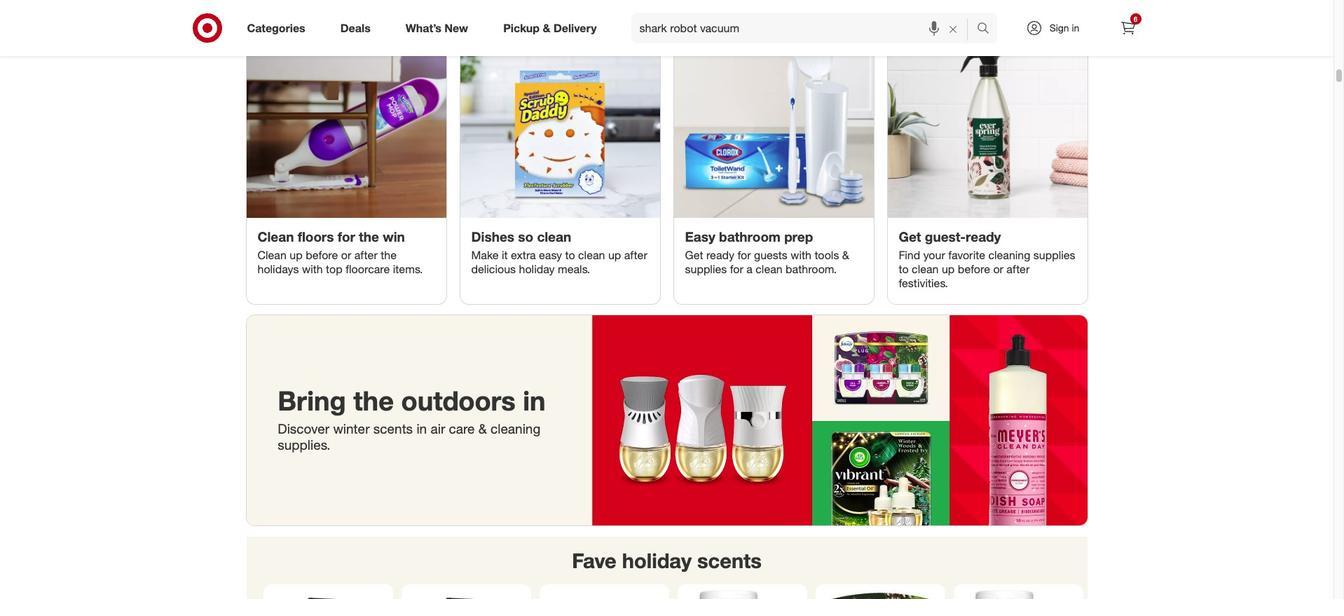 Task type: locate. For each thing, give the bounding box(es) containing it.
supplies
[[1034, 248, 1076, 262], [685, 262, 727, 276]]

2 horizontal spatial in
[[1073, 22, 1080, 34]]

1 vertical spatial cleaning
[[491, 421, 541, 437]]

for
[[338, 229, 355, 245], [738, 248, 751, 262], [730, 262, 744, 276]]

what's new
[[406, 21, 469, 35]]

1 horizontal spatial holiday
[[623, 548, 692, 574]]

pickup
[[504, 21, 540, 35]]

1 horizontal spatial ready
[[966, 229, 1002, 245]]

What can we help you find? suggestions appear below search field
[[632, 13, 981, 43]]

1 horizontal spatial with
[[791, 248, 812, 262]]

&
[[543, 21, 551, 35], [843, 248, 850, 262], [479, 421, 487, 437]]

0 horizontal spatial supplies
[[685, 262, 727, 276]]

1 horizontal spatial or
[[994, 262, 1004, 276]]

care
[[449, 421, 475, 437]]

cleaning right the favorite in the top of the page
[[989, 248, 1031, 262]]

0 horizontal spatial or
[[341, 248, 352, 262]]

holiday
[[519, 262, 555, 276], [623, 548, 692, 574]]

0 horizontal spatial before
[[306, 248, 338, 262]]

cleaning inside get guest-ready find your favorite cleaning supplies to clean up before or after festivities.
[[989, 248, 1031, 262]]

easy
[[685, 229, 716, 245]]

0 horizontal spatial to
[[565, 248, 575, 262]]

holiday down so
[[519, 262, 555, 276]]

outdoors
[[401, 385, 516, 417]]

carousel region
[[246, 0, 1088, 18], [246, 537, 1088, 600]]

0 horizontal spatial get
[[685, 248, 704, 262]]

1 horizontal spatial supplies
[[1034, 248, 1076, 262]]

discover
[[278, 421, 330, 437]]

0 vertical spatial &
[[543, 21, 551, 35]]

up
[[290, 248, 303, 262], [609, 248, 621, 262], [942, 262, 955, 276]]

1 vertical spatial scents
[[698, 548, 762, 574]]

in
[[1073, 22, 1080, 34], [523, 385, 546, 417], [417, 421, 427, 437]]

0 vertical spatial the
[[359, 229, 379, 245]]

favorite
[[949, 248, 986, 262]]

to left your
[[899, 262, 909, 276]]

scents inside bring the outdoors in discover winter scents in air care & cleaning supplies.
[[374, 421, 413, 437]]

clean up holidays
[[258, 229, 294, 245]]

0 horizontal spatial ready
[[707, 248, 735, 262]]

fave holiday scents
[[572, 548, 762, 574]]

1 vertical spatial &
[[843, 248, 850, 262]]

deals
[[341, 21, 371, 35]]

2 vertical spatial in
[[417, 421, 427, 437]]

clean down guest-
[[912, 262, 939, 276]]

with down prep
[[791, 248, 812, 262]]

for left a
[[730, 262, 744, 276]]

6
[[1134, 15, 1138, 23]]

pickup & delivery
[[504, 21, 597, 35]]

clean right a
[[756, 262, 783, 276]]

2 vertical spatial the
[[354, 385, 394, 417]]

or inside get guest-ready find your favorite cleaning supplies to clean up before or after festivities.
[[994, 262, 1004, 276]]

& right pickup
[[543, 21, 551, 35]]

up down the 'floors'
[[290, 248, 303, 262]]

delivery
[[554, 21, 597, 35]]

sign in
[[1050, 22, 1080, 34]]

supplies inside easy bathroom prep get ready for guests with tools & supplies for a clean bathroom.
[[685, 262, 727, 276]]

1 vertical spatial holiday
[[623, 548, 692, 574]]

with
[[791, 248, 812, 262], [302, 262, 323, 276]]

2 vertical spatial &
[[479, 421, 487, 437]]

guests
[[755, 248, 788, 262]]

0 vertical spatial in
[[1073, 22, 1080, 34]]

meals.
[[558, 262, 591, 276]]

get
[[899, 229, 922, 245], [685, 248, 704, 262]]

up inside clean floors for the win clean up before or after the holidays with top floorcare items.
[[290, 248, 303, 262]]

clean
[[537, 229, 572, 245], [579, 248, 605, 262], [756, 262, 783, 276], [912, 262, 939, 276]]

1 vertical spatial in
[[523, 385, 546, 417]]

scents
[[374, 421, 413, 437], [698, 548, 762, 574]]

a
[[747, 262, 753, 276]]

carousel region containing fave holiday scents
[[246, 537, 1088, 600]]

to right easy
[[565, 248, 575, 262]]

cleaning right care on the bottom of page
[[491, 421, 541, 437]]

the down win
[[381, 248, 397, 262]]

2 horizontal spatial up
[[942, 262, 955, 276]]

ready
[[966, 229, 1002, 245], [707, 248, 735, 262]]

0 horizontal spatial &
[[479, 421, 487, 437]]

0 vertical spatial scents
[[374, 421, 413, 437]]

2 horizontal spatial after
[[1007, 262, 1030, 276]]

before down the 'floors'
[[306, 248, 338, 262]]

to
[[565, 248, 575, 262], [899, 262, 909, 276]]

deals link
[[329, 13, 388, 43]]

prep
[[785, 229, 814, 245]]

it
[[502, 248, 508, 262]]

the left win
[[359, 229, 379, 245]]

6 link
[[1113, 13, 1144, 43]]

up right meals.
[[609, 248, 621, 262]]

to inside get guest-ready find your favorite cleaning supplies to clean up before or after festivities.
[[899, 262, 909, 276]]

0 horizontal spatial up
[[290, 248, 303, 262]]

after right the favorite in the top of the page
[[1007, 262, 1030, 276]]

clean
[[258, 229, 294, 245], [258, 248, 287, 262]]

the inside bring the outdoors in discover winter scents in air care & cleaning supplies.
[[354, 385, 394, 417]]

search
[[971, 22, 1005, 36]]

categories link
[[235, 13, 323, 43]]

0 vertical spatial clean
[[258, 229, 294, 245]]

or
[[341, 248, 352, 262], [994, 262, 1004, 276]]

1 horizontal spatial cleaning
[[989, 248, 1031, 262]]

& right tools
[[843, 248, 850, 262]]

supplies inside get guest-ready find your favorite cleaning supplies to clean up before or after festivities.
[[1034, 248, 1076, 262]]

ready inside easy bathroom prep get ready for guests with tools & supplies for a clean bathroom.
[[707, 248, 735, 262]]

1 vertical spatial ready
[[707, 248, 735, 262]]

the
[[359, 229, 379, 245], [381, 248, 397, 262], [354, 385, 394, 417]]

1 horizontal spatial up
[[609, 248, 621, 262]]

ready up the favorite in the top of the page
[[966, 229, 1002, 245]]

2 carousel region from the top
[[246, 537, 1088, 600]]

new
[[445, 21, 469, 35]]

for right the 'floors'
[[338, 229, 355, 245]]

get up find
[[899, 229, 922, 245]]

0 vertical spatial holiday
[[519, 262, 555, 276]]

0 vertical spatial cleaning
[[989, 248, 1031, 262]]

up inside get guest-ready find your favorite cleaning supplies to clean up before or after festivities.
[[942, 262, 955, 276]]

1 vertical spatial clean
[[258, 248, 287, 262]]

1 horizontal spatial get
[[899, 229, 922, 245]]

bathroom.
[[786, 262, 837, 276]]

before
[[306, 248, 338, 262], [958, 262, 991, 276]]

categories
[[247, 21, 306, 35]]

0 horizontal spatial cleaning
[[491, 421, 541, 437]]

1 horizontal spatial after
[[625, 248, 648, 262]]

so
[[518, 229, 534, 245]]

1 horizontal spatial in
[[523, 385, 546, 417]]

with left top
[[302, 262, 323, 276]]

clean right easy
[[579, 248, 605, 262]]

the up winter
[[354, 385, 394, 417]]

holiday right fave at the left of the page
[[623, 548, 692, 574]]

clean left top
[[258, 248, 287, 262]]

0 horizontal spatial holiday
[[519, 262, 555, 276]]

0 horizontal spatial after
[[355, 248, 378, 262]]

find
[[899, 248, 921, 262]]

search button
[[971, 13, 1005, 46]]

0 vertical spatial carousel region
[[246, 0, 1088, 18]]

0 horizontal spatial scents
[[374, 421, 413, 437]]

1 vertical spatial carousel region
[[246, 537, 1088, 600]]

1 horizontal spatial before
[[958, 262, 991, 276]]

1 horizontal spatial to
[[899, 262, 909, 276]]

cleaning
[[989, 248, 1031, 262], [491, 421, 541, 437]]

after right meals.
[[625, 248, 648, 262]]

0 vertical spatial get
[[899, 229, 922, 245]]

& right care on the bottom of page
[[479, 421, 487, 437]]

1 horizontal spatial &
[[543, 21, 551, 35]]

extra
[[511, 248, 536, 262]]

1 horizontal spatial scents
[[698, 548, 762, 574]]

dishes so clean make it extra easy to clean up after delicious holiday meals.
[[472, 229, 648, 276]]

1 vertical spatial get
[[685, 248, 704, 262]]

0 horizontal spatial in
[[417, 421, 427, 437]]

easy bathroom prep get ready for guests with tools & supplies for a clean bathroom.
[[685, 229, 850, 276]]

dishes
[[472, 229, 515, 245]]

0 vertical spatial ready
[[966, 229, 1002, 245]]

after right top
[[355, 248, 378, 262]]

2 horizontal spatial &
[[843, 248, 850, 262]]

1 vertical spatial the
[[381, 248, 397, 262]]

ready down easy
[[707, 248, 735, 262]]

after inside get guest-ready find your favorite cleaning supplies to clean up before or after festivities.
[[1007, 262, 1030, 276]]

after
[[355, 248, 378, 262], [625, 248, 648, 262], [1007, 262, 1030, 276]]

or inside clean floors for the win clean up before or after the holidays with top floorcare items.
[[341, 248, 352, 262]]

1 carousel region from the top
[[246, 0, 1088, 18]]

up down guest-
[[942, 262, 955, 276]]

0 horizontal spatial with
[[302, 262, 323, 276]]

winter
[[333, 421, 370, 437]]

cleaning inside bring the outdoors in discover winter scents in air care & cleaning supplies.
[[491, 421, 541, 437]]

get down easy
[[685, 248, 704, 262]]

clean up easy
[[537, 229, 572, 245]]

before right your
[[958, 262, 991, 276]]



Task type: vqa. For each thing, say whether or not it's contained in the screenshot.
Carousel "region"
yes



Task type: describe. For each thing, give the bounding box(es) containing it.
scents inside carousel region
[[698, 548, 762, 574]]

clean inside get guest-ready find your favorite cleaning supplies to clean up before or after festivities.
[[912, 262, 939, 276]]

& inside bring the outdoors in discover winter scents in air care & cleaning supplies.
[[479, 421, 487, 437]]

what's
[[406, 21, 442, 35]]

top
[[326, 262, 343, 276]]

holiday inside dishes so clean make it extra easy to clean up after delicious holiday meals.
[[519, 262, 555, 276]]

bathroom
[[720, 229, 781, 245]]

before inside get guest-ready find your favorite cleaning supplies to clean up before or after festivities.
[[958, 262, 991, 276]]

clean inside easy bathroom prep get ready for guests with tools & supplies for a clean bathroom.
[[756, 262, 783, 276]]

win
[[383, 229, 405, 245]]

sign
[[1050, 22, 1070, 34]]

festivities.
[[899, 276, 949, 290]]

make
[[472, 248, 499, 262]]

& inside pickup & delivery link
[[543, 21, 551, 35]]

guest-
[[925, 229, 966, 245]]

get inside easy bathroom prep get ready for guests with tools & supplies for a clean bathroom.
[[685, 248, 704, 262]]

after inside clean floors for the win clean up before or after the holidays with top floorcare items.
[[355, 248, 378, 262]]

what's new link
[[394, 13, 486, 43]]

air
[[431, 421, 445, 437]]

easy
[[539, 248, 562, 262]]

& inside easy bathroom prep get ready for guests with tools & supplies for a clean bathroom.
[[843, 248, 850, 262]]

with inside clean floors for the win clean up before or after the holidays with top floorcare items.
[[302, 262, 323, 276]]

floors
[[298, 229, 334, 245]]

2 clean from the top
[[258, 248, 287, 262]]

get guest-ready find your favorite cleaning supplies to clean up before or after festivities.
[[899, 229, 1076, 290]]

with inside easy bathroom prep get ready for guests with tools & supplies for a clean bathroom.
[[791, 248, 812, 262]]

up inside dishes so clean make it extra easy to clean up after delicious holiday meals.
[[609, 248, 621, 262]]

fave
[[572, 548, 617, 574]]

get inside get guest-ready find your favorite cleaning supplies to clean up before or after festivities.
[[899, 229, 922, 245]]

bring the outdoors in discover winter scents in air care & cleaning supplies.
[[278, 385, 546, 453]]

before inside clean floors for the win clean up before or after the holidays with top floorcare items.
[[306, 248, 338, 262]]

supplies.
[[278, 437, 331, 453]]

for down bathroom
[[738, 248, 751, 262]]

sign in link
[[1014, 13, 1102, 43]]

bring
[[278, 385, 346, 417]]

for inside clean floors for the win clean up before or after the holidays with top floorcare items.
[[338, 229, 355, 245]]

delicious
[[472, 262, 516, 276]]

after inside dishes so clean make it extra easy to clean up after delicious holiday meals.
[[625, 248, 648, 262]]

tools
[[815, 248, 840, 262]]

clean floors for the win clean up before or after the holidays with top floorcare items.
[[258, 229, 423, 276]]

1 clean from the top
[[258, 229, 294, 245]]

your
[[924, 248, 946, 262]]

pickup & delivery link
[[492, 13, 615, 43]]

holidays
[[258, 262, 299, 276]]

items.
[[393, 262, 423, 276]]

floorcare
[[346, 262, 390, 276]]

to inside dishes so clean make it extra easy to clean up after delicious holiday meals.
[[565, 248, 575, 262]]

ready inside get guest-ready find your favorite cleaning supplies to clean up before or after festivities.
[[966, 229, 1002, 245]]



